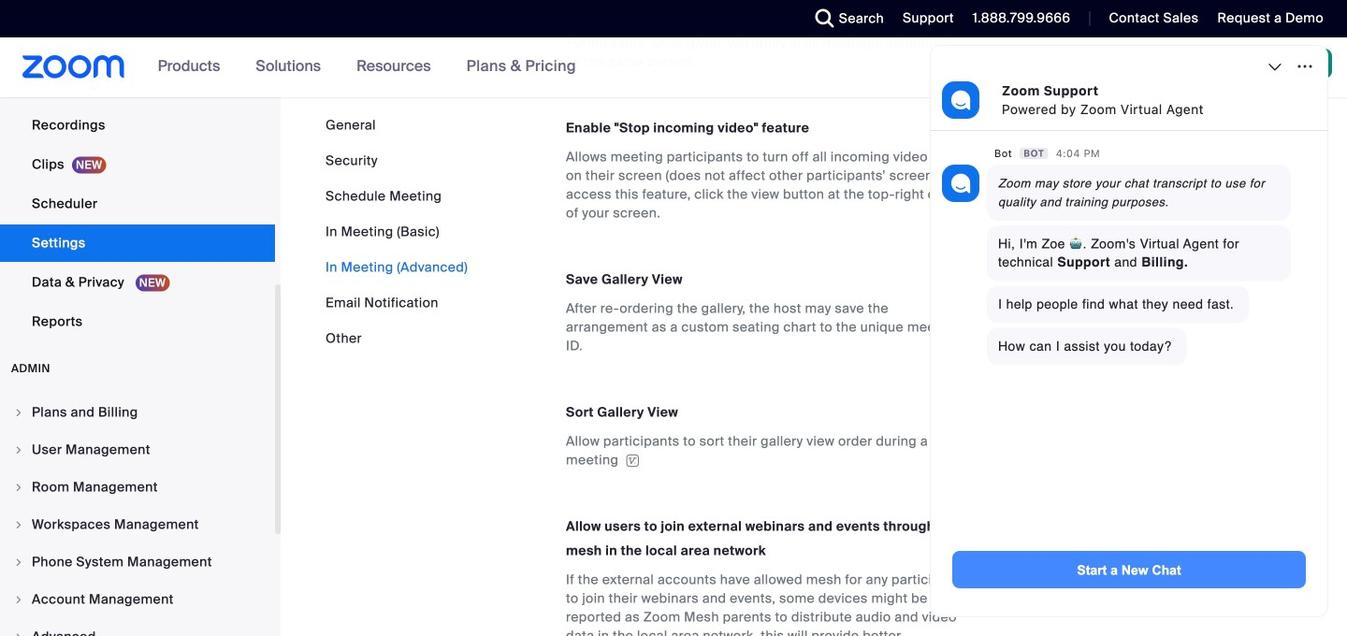 Task type: locate. For each thing, give the bounding box(es) containing it.
right image
[[13, 445, 24, 456], [13, 482, 24, 493], [13, 557, 24, 568], [13, 594, 24, 605]]

2 vertical spatial right image
[[13, 632, 24, 636]]

4 right image from the top
[[13, 594, 24, 605]]

right image
[[13, 407, 24, 418], [13, 519, 24, 531], [13, 632, 24, 636]]

7 menu item from the top
[[0, 620, 275, 636]]

application
[[566, 432, 970, 470]]

banner
[[0, 37, 1348, 99]]

3 right image from the top
[[13, 557, 24, 568]]

menu bar
[[326, 116, 468, 348]]

2 menu item from the top
[[0, 432, 275, 468]]

zoom logo image
[[22, 55, 125, 79]]

1 vertical spatial right image
[[13, 519, 24, 531]]

2 right image from the top
[[13, 519, 24, 531]]

4 menu item from the top
[[0, 507, 275, 543]]

0 vertical spatial right image
[[13, 407, 24, 418]]

menu item
[[0, 395, 275, 430], [0, 432, 275, 468], [0, 470, 275, 505], [0, 507, 275, 543], [0, 545, 275, 580], [0, 582, 275, 618], [0, 620, 275, 636]]

admin menu menu
[[0, 395, 275, 636]]

1 menu item from the top
[[0, 395, 275, 430]]



Task type: vqa. For each thing, say whether or not it's contained in the screenshot.
2nd menu item from the bottom
yes



Task type: describe. For each thing, give the bounding box(es) containing it.
1 right image from the top
[[13, 407, 24, 418]]

meetings navigation
[[956, 37, 1348, 99]]

side navigation navigation
[[0, 0, 281, 636]]

6 menu item from the top
[[0, 582, 275, 618]]

personal menu menu
[[0, 0, 275, 343]]

support version for sort gallery view image
[[624, 454, 642, 467]]

1 right image from the top
[[13, 445, 24, 456]]

3 right image from the top
[[13, 632, 24, 636]]

3 menu item from the top
[[0, 470, 275, 505]]

product information navigation
[[144, 37, 590, 97]]

5 menu item from the top
[[0, 545, 275, 580]]

2 right image from the top
[[13, 482, 24, 493]]



